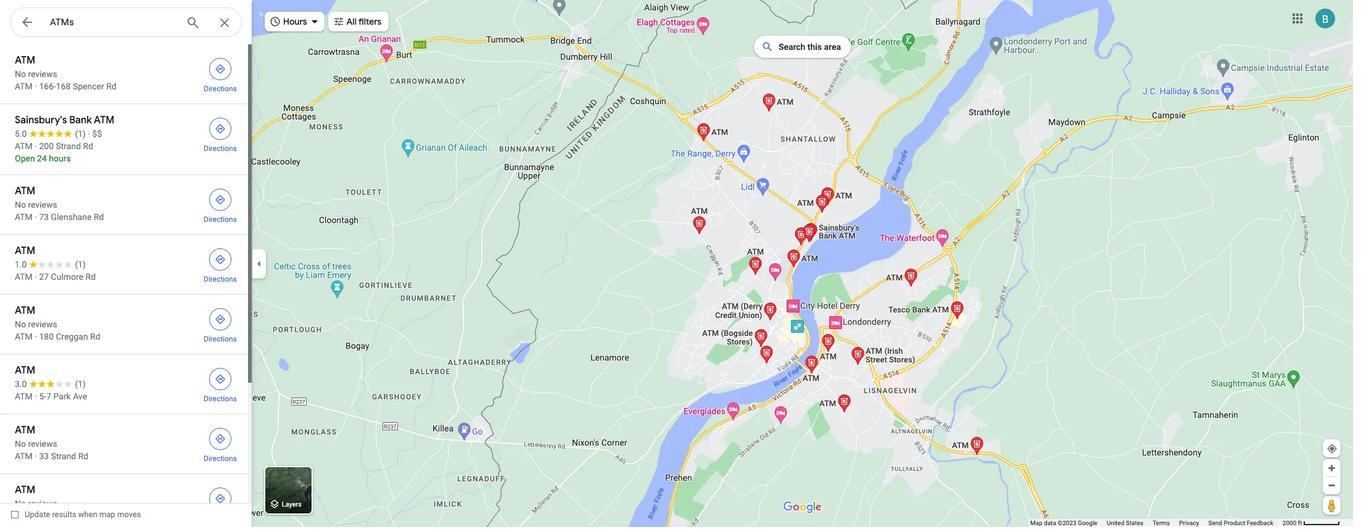 Task type: locate. For each thing, give the bounding box(es) containing it.
directions for 7th directions button from the bottom
[[204, 85, 237, 93]]

1 directions image from the top
[[215, 64, 226, 75]]

data
[[1044, 520, 1056, 527]]

2 directions image from the top
[[215, 123, 226, 135]]

6 directions button from the top
[[196, 365, 244, 404]]

5 directions from the top
[[204, 335, 237, 344]]

directions button
[[196, 54, 244, 94], [196, 114, 244, 154], [196, 185, 244, 225], [196, 245, 244, 284], [196, 305, 244, 344], [196, 365, 244, 404], [196, 425, 244, 464]]

zoom in image
[[1327, 464, 1337, 473]]

collapse side panel image
[[252, 257, 266, 271]]

all filters
[[347, 16, 382, 27]]

all
[[347, 16, 357, 27]]

search
[[779, 42, 806, 52]]

2 directions image from the top
[[215, 254, 226, 265]]

hours button
[[265, 8, 324, 35]]

7 directions button from the top
[[196, 425, 244, 464]]

hours
[[283, 16, 307, 27]]

©2023
[[1058, 520, 1077, 527]]

send product feedback button
[[1209, 520, 1274, 528]]

directions image
[[215, 64, 226, 75], [215, 123, 226, 135], [215, 314, 226, 325], [215, 374, 226, 385], [215, 434, 226, 445], [215, 494, 226, 505]]

1 directions image from the top
[[215, 194, 226, 205]]

0 vertical spatial directions image
[[215, 194, 226, 205]]

 button
[[10, 7, 44, 39]]

states
[[1126, 520, 1143, 527]]

5 directions image from the top
[[215, 434, 226, 445]]

directions for second directions button from the bottom
[[204, 395, 237, 404]]

search this area button
[[754, 36, 851, 58]]

4 directions from the top
[[204, 275, 237, 284]]

zoom out image
[[1327, 481, 1337, 491]]

3 directions image from the top
[[215, 314, 226, 325]]

footer containing map data ©2023 google
[[1030, 520, 1283, 528]]

2000
[[1283, 520, 1297, 527]]

2 directions button from the top
[[196, 114, 244, 154]]

6 directions from the top
[[204, 395, 237, 404]]

terms
[[1153, 520, 1170, 527]]

1 directions from the top
[[204, 85, 237, 93]]

directions image for second directions button from the bottom
[[215, 374, 226, 385]]

google
[[1078, 520, 1098, 527]]

area
[[824, 42, 841, 52]]

1 vertical spatial directions image
[[215, 254, 226, 265]]

directions for 2nd directions button from the top of the results for atms 'feed'
[[204, 144, 237, 153]]

4 directions image from the top
[[215, 374, 226, 385]]

None field
[[50, 15, 176, 30]]

google maps element
[[0, 0, 1353, 528]]

directions image for 2nd directions button from the top of the results for atms 'feed'
[[215, 123, 226, 135]]

2000 ft
[[1283, 520, 1302, 527]]

3 directions from the top
[[204, 215, 237, 224]]

footer
[[1030, 520, 1283, 528]]

directions image
[[215, 194, 226, 205], [215, 254, 226, 265]]

terms button
[[1153, 520, 1170, 528]]

google account: brad klo  
(klobrad84@gmail.com) image
[[1316, 8, 1335, 28]]

directions for 4th directions button from the top of the results for atms 'feed'
[[204, 275, 237, 284]]

privacy
[[1179, 520, 1199, 527]]

5 directions button from the top
[[196, 305, 244, 344]]

7 directions from the top
[[204, 455, 237, 463]]

map
[[99, 510, 115, 520]]

directions
[[204, 85, 237, 93], [204, 144, 237, 153], [204, 215, 237, 224], [204, 275, 237, 284], [204, 335, 237, 344], [204, 395, 237, 404], [204, 455, 237, 463]]

2 directions from the top
[[204, 144, 237, 153]]

directions image for 4th directions button from the top of the results for atms 'feed'
[[215, 254, 226, 265]]



Task type: describe. For each thing, give the bounding box(es) containing it.
feedback
[[1247, 520, 1274, 527]]

directions image for fifth directions button from the top of the results for atms 'feed'
[[215, 314, 226, 325]]

show street view coverage image
[[1323, 497, 1341, 515]]

all filters button
[[328, 8, 389, 35]]

 search field
[[10, 7, 252, 39]]

ft
[[1298, 520, 1302, 527]]

moves
[[117, 510, 141, 520]]

send product feedback
[[1209, 520, 1274, 527]]

results
[[52, 510, 76, 520]]

privacy button
[[1179, 520, 1199, 528]]

directions image for seventh directions button from the top of the results for atms 'feed'
[[215, 434, 226, 445]]

united
[[1107, 520, 1124, 527]]

map
[[1030, 520, 1043, 527]]

6 directions image from the top
[[215, 494, 226, 505]]

ATMs field
[[10, 7, 242, 38]]

layers
[[282, 501, 302, 509]]

this
[[808, 42, 822, 52]]

2000 ft button
[[1283, 520, 1340, 527]]

results for atms feed
[[0, 44, 252, 528]]

send
[[1209, 520, 1222, 527]]

directions for seventh directions button from the top of the results for atms 'feed'
[[204, 455, 237, 463]]

1 directions button from the top
[[196, 54, 244, 94]]

4 directions button from the top
[[196, 245, 244, 284]]

update
[[25, 510, 50, 520]]

footer inside google maps element
[[1030, 520, 1283, 528]]

directions for fifth directions button from the bottom
[[204, 215, 237, 224]]

when
[[78, 510, 97, 520]]

show your location image
[[1327, 444, 1338, 455]]

directions image for 7th directions button from the bottom
[[215, 64, 226, 75]]

none field inside atms field
[[50, 15, 176, 30]]

Update results when map moves checkbox
[[11, 507, 141, 523]]

directions for fifth directions button from the top of the results for atms 'feed'
[[204, 335, 237, 344]]

search this area
[[779, 42, 841, 52]]

filters
[[358, 16, 382, 27]]

update results when map moves
[[25, 510, 141, 520]]

3 directions button from the top
[[196, 185, 244, 225]]

united states button
[[1107, 520, 1143, 528]]

map data ©2023 google
[[1030, 520, 1098, 527]]

product
[[1224, 520, 1245, 527]]

directions image for fifth directions button from the bottom
[[215, 194, 226, 205]]


[[20, 14, 35, 31]]

united states
[[1107, 520, 1143, 527]]



Task type: vqa. For each thing, say whether or not it's contained in the screenshot.
seventh Directions 'button'
yes



